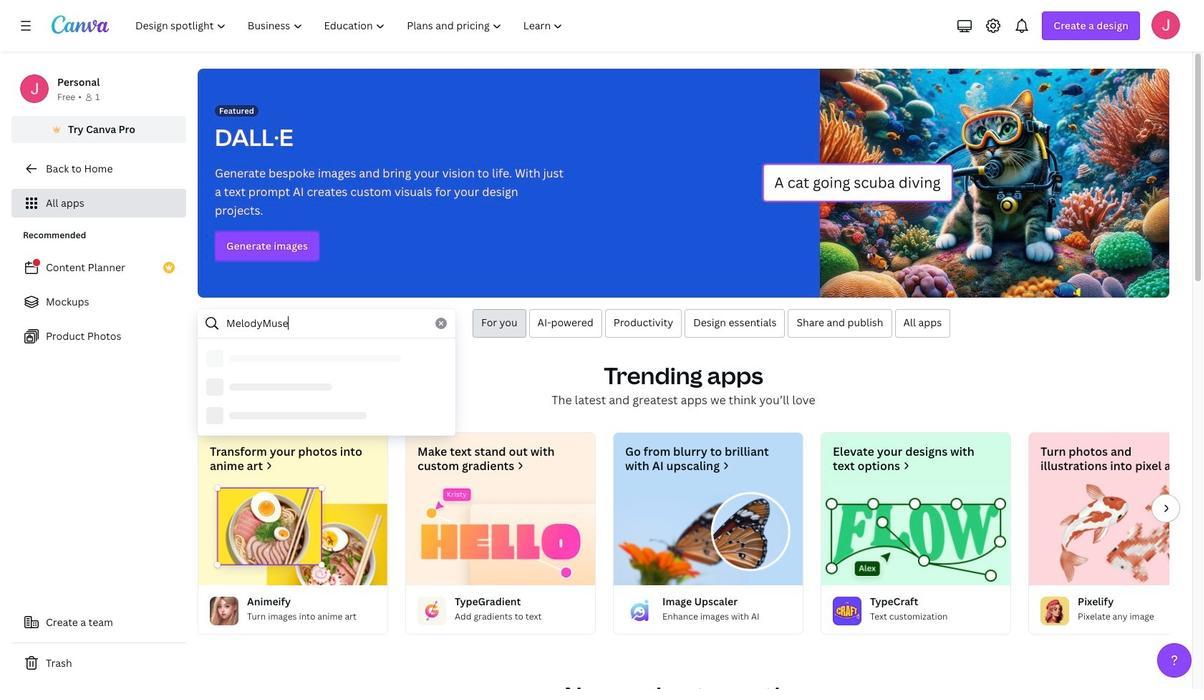Task type: locate. For each thing, give the bounding box(es) containing it.
image upscaler image
[[614, 485, 803, 586], [625, 597, 654, 626]]

list
[[11, 254, 186, 351]]

typecraft image
[[822, 485, 1011, 586], [833, 597, 862, 626]]

animeify image
[[198, 485, 388, 586], [210, 597, 239, 626]]

0 vertical spatial typegradient image
[[406, 485, 595, 586]]

0 vertical spatial animeify image
[[198, 485, 388, 586]]

0 vertical spatial image upscaler image
[[614, 485, 803, 586]]

pixelify image
[[1041, 597, 1069, 626]]

typegradient image
[[406, 485, 595, 586], [418, 597, 446, 626]]

Input field to search for apps search field
[[226, 310, 427, 337]]

1 vertical spatial typecraft image
[[833, 597, 862, 626]]



Task type: describe. For each thing, give the bounding box(es) containing it.
an image with a cursor next to a text box containing the prompt "a cat going scuba diving" to generate an image. the generated image of a cat doing scuba diving is behind the text box. image
[[762, 69, 1170, 298]]

james peterson image
[[1152, 11, 1180, 39]]

1 vertical spatial typegradient image
[[418, 597, 446, 626]]

0 vertical spatial typecraft image
[[822, 485, 1011, 586]]

1 vertical spatial image upscaler image
[[625, 597, 654, 626]]

top level navigation element
[[126, 11, 575, 40]]

1 vertical spatial animeify image
[[210, 597, 239, 626]]

pixelify image
[[1029, 485, 1203, 586]]



Task type: vqa. For each thing, say whether or not it's contained in the screenshot.
1.1 Opening Canva for the first time V2 IMAGE
no



